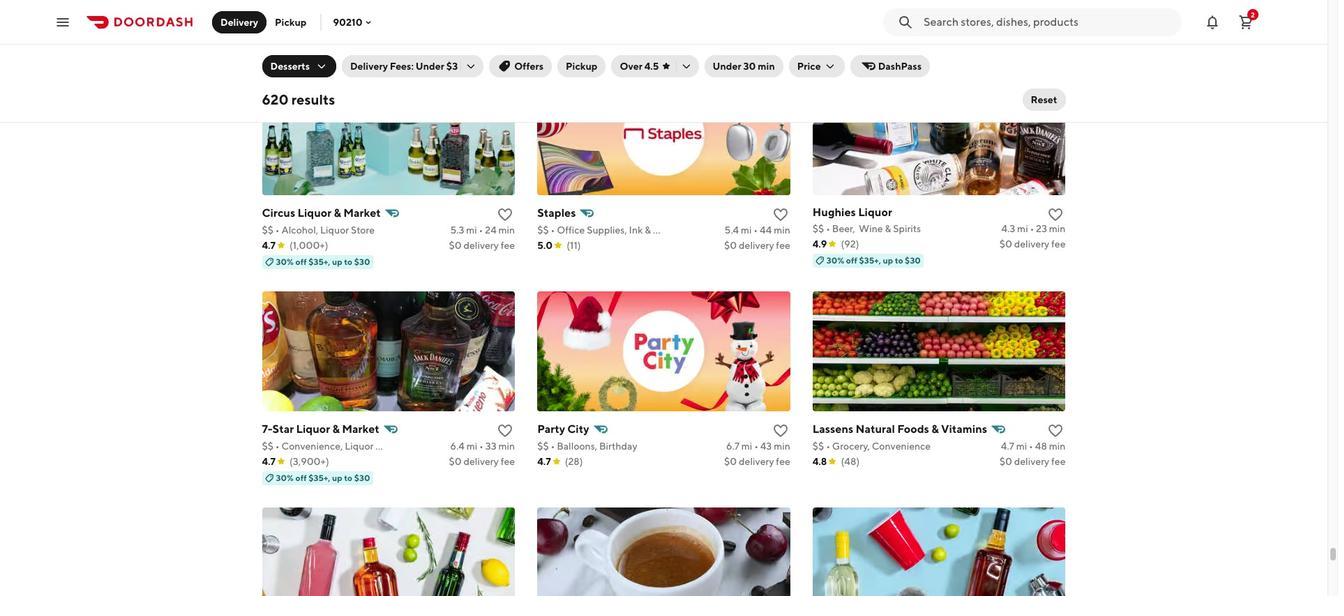 Task type: vqa. For each thing, say whether or not it's contained in the screenshot.
"4.7"
yes



Task type: describe. For each thing, give the bounding box(es) containing it.
4.8
[[813, 456, 827, 467]]

birthday
[[600, 441, 638, 452]]

& up $$ • convenience, liquor store
[[333, 423, 340, 436]]

4.7 left 48
[[1002, 441, 1015, 452]]

convenience,
[[282, 441, 343, 452]]

• down star
[[276, 441, 280, 452]]

30% for $$ • beer,  wine & spirits
[[827, 255, 845, 266]]

up right off, in the top of the page
[[862, 40, 872, 51]]

hughies
[[813, 206, 856, 219]]

& right bars
[[368, 8, 374, 19]]

supplies,
[[587, 225, 627, 236]]

5.0
[[538, 240, 553, 251]]

beer,
[[833, 223, 855, 234]]

4.6
[[262, 23, 276, 35]]

mi right '5.9' in the right of the page
[[1017, 8, 1028, 19]]

6.4
[[451, 441, 465, 452]]

$​0 for 7-star liquor & market
[[449, 456, 462, 467]]

up for 5.3 mi • 24 min
[[332, 257, 343, 267]]

• down party
[[551, 441, 555, 452]]

over
[[620, 61, 643, 72]]

up up over 4.5 button
[[608, 40, 618, 51]]

• up 20%
[[827, 8, 831, 19]]

$​0 for circus liquor & market
[[449, 240, 462, 251]]

1 under from the left
[[416, 61, 445, 72]]

30% up the offers button
[[552, 40, 569, 51]]

90210 button
[[333, 16, 374, 28]]

click to add this store to your saved list image for staples
[[773, 206, 789, 223]]

fee for staples
[[776, 240, 791, 251]]

ink
[[629, 225, 643, 236]]

$​0 delivery fee down 5.9 mi • 36 min at the top right of page
[[1000, 23, 1066, 35]]

min for 4.3 mi • 23 min
[[1050, 223, 1066, 234]]

vitamins
[[942, 423, 988, 436]]

shakes
[[906, 8, 938, 19]]

off inside 30% off $35+, up to $30 link
[[571, 40, 582, 51]]

(38)
[[290, 23, 308, 35]]

open menu image
[[54, 14, 71, 30]]

$$ for $$ • healthy, protein shakes
[[813, 8, 825, 19]]

click to add this store to your saved list image for party city
[[773, 423, 789, 440]]

office
[[557, 225, 585, 236]]

party city
[[538, 423, 590, 436]]

desserts button
[[262, 55, 336, 77]]

5.9
[[1001, 8, 1015, 19]]

offers
[[515, 61, 544, 72]]

under 30 min button
[[705, 55, 784, 77]]

$$ for $$ • beer,  wine & spirits
[[813, 223, 825, 234]]

$35+, for $$ • alcohol, liquor store
[[309, 257, 331, 267]]

protein
[[871, 8, 904, 19]]

(3,900+)
[[290, 456, 329, 467]]

4.3
[[1002, 223, 1016, 234]]

$$ • healthy, juice bars & smoothies
[[262, 8, 423, 19]]

(11)
[[567, 240, 581, 251]]

liquor up the 'wine'
[[859, 206, 893, 219]]

4.7 for 7-star liquor & market
[[262, 456, 276, 467]]

$35+, for $$ • convenience, liquor store
[[309, 473, 331, 484]]

$​0 delivery fee for circus liquor & market
[[449, 240, 515, 251]]

fee for party city
[[776, 456, 791, 467]]

2
[[1252, 10, 1256, 18]]

$$ • convenience, liquor store
[[262, 441, 400, 452]]

$$ up 4.6
[[262, 8, 274, 19]]

reset button
[[1023, 89, 1066, 111]]

natural
[[856, 423, 896, 436]]

• left beer,
[[827, 223, 831, 234]]

desserts
[[270, 61, 310, 72]]

reset
[[1031, 94, 1058, 105]]

click to add this store to your saved list image for 7-star liquor & market
[[497, 423, 514, 440]]

lassens
[[813, 423, 854, 436]]

& right the ink
[[645, 225, 651, 236]]

$35+, for $$ • beer,  wine & spirits
[[860, 255, 882, 266]]

23
[[1037, 223, 1048, 234]]

• up 4.8
[[827, 441, 831, 452]]

$​0 delivery fee for 7-star liquor & market
[[449, 456, 515, 467]]

$​0 delivery fee for staples
[[725, 240, 791, 251]]

$$ • office supplies, ink & toner
[[538, 225, 679, 236]]

& up $$ • alcohol, liquor store
[[334, 206, 341, 220]]

convenience
[[872, 441, 931, 452]]

Store search: begin typing to search for stores available on DoorDash text field
[[924, 14, 1174, 30]]

off,
[[847, 40, 860, 51]]

grocery,
[[833, 441, 870, 452]]

$​0 down 4.3
[[1000, 238, 1013, 250]]

min for 5.3 mi • 24 min
[[499, 225, 515, 236]]

delivery down 4.3 mi • 23 min
[[1015, 238, 1050, 250]]

star
[[273, 423, 294, 436]]

off for $$ • alcohol, liquor store
[[296, 257, 307, 267]]

mi for circus liquor & market
[[466, 225, 477, 236]]

dashpass
[[879, 61, 922, 72]]

$​0 delivery fee for party city
[[725, 456, 791, 467]]

liquor down circus liquor & market
[[320, 225, 349, 236]]

dashpass button
[[851, 55, 931, 77]]

circus
[[262, 206, 295, 220]]

$30 for 6.4 mi • 33 min
[[354, 473, 370, 484]]

liquor up convenience,
[[296, 423, 330, 436]]

$​0 delivery fee down 4.3 mi • 23 min
[[1000, 238, 1066, 250]]

mi for staples
[[741, 225, 752, 236]]

$$ • healthy, protein shakes
[[813, 8, 938, 19]]

$​0 for party city
[[725, 456, 737, 467]]

$$ for $$ • alcohol, liquor store
[[262, 225, 274, 236]]

$$ • alcohol, liquor store
[[262, 225, 375, 236]]

min for 4.7 mi • 48 min
[[1050, 441, 1066, 452]]

& right the 'wine'
[[885, 223, 892, 234]]

• left 44
[[754, 225, 758, 236]]

• left 33
[[480, 441, 484, 452]]

toner
[[653, 225, 679, 236]]

$​0 down '5.9' in the right of the page
[[1000, 23, 1013, 35]]

over 4.5
[[620, 61, 659, 72]]

(28)
[[565, 456, 583, 467]]

$30 up over 4.5
[[630, 40, 646, 51]]

• left 24
[[479, 225, 483, 236]]

7-
[[262, 423, 273, 436]]

delivery for staples
[[739, 240, 775, 251]]

• left 48
[[1030, 441, 1034, 452]]

click to add this store to your saved list image right 23
[[1048, 206, 1065, 223]]

(48)
[[841, 456, 860, 467]]

fees:
[[390, 61, 414, 72]]

0 vertical spatial pickup button
[[267, 11, 315, 33]]

$5
[[884, 40, 894, 51]]

5.4 mi • 44 min
[[725, 225, 791, 236]]

4.3 mi • 23 min
[[1002, 223, 1066, 234]]

notification bell image
[[1205, 14, 1222, 30]]

44
[[760, 225, 772, 236]]

7-star liquor & market
[[262, 423, 380, 436]]

under 30 min
[[713, 61, 775, 72]]

staples
[[538, 206, 576, 220]]

mi for 7-star liquor & market
[[467, 441, 478, 452]]

36
[[1036, 8, 1048, 19]]

6.7
[[727, 441, 740, 452]]

• up 4.6
[[276, 8, 280, 19]]

$​0 for staples
[[725, 240, 737, 251]]

4.5
[[645, 61, 659, 72]]

• up 5.0
[[551, 225, 555, 236]]

fee down 5.9 mi • 36 min at the top right of page
[[1052, 23, 1066, 35]]

5.9 mi • 36 min
[[1001, 8, 1066, 19]]

$3
[[447, 61, 458, 72]]

liquor up $$ • alcohol, liquor store
[[298, 206, 332, 220]]

min for 5.9 mi • 36 min
[[1050, 8, 1066, 19]]

to up "over"
[[620, 40, 628, 51]]

20% off, up to $5
[[827, 40, 894, 51]]



Task type: locate. For each thing, give the bounding box(es) containing it.
$​0
[[1000, 23, 1013, 35], [1000, 238, 1013, 250], [449, 240, 462, 251], [725, 240, 737, 251], [449, 456, 462, 467], [725, 456, 737, 467], [1000, 456, 1013, 467]]

min right 23
[[1050, 223, 1066, 234]]

min
[[1050, 8, 1066, 19], [758, 61, 775, 72], [1050, 223, 1066, 234], [499, 225, 515, 236], [774, 225, 791, 236], [499, 441, 515, 452], [774, 441, 791, 452], [1050, 441, 1066, 452]]

fee down 5.3 mi • 24 min
[[501, 240, 515, 251]]

(92)
[[841, 238, 860, 250]]

4.7 for circus liquor & market
[[262, 240, 276, 251]]

fee down 5.4 mi • 44 min
[[776, 240, 791, 251]]

$​0 delivery fee down 6.7 mi • 43 min at the right bottom
[[725, 456, 791, 467]]

$​0 delivery fee
[[1000, 23, 1066, 35], [1000, 238, 1066, 250], [449, 240, 515, 251], [725, 240, 791, 251], [449, 456, 515, 467], [725, 456, 791, 467], [1000, 456, 1066, 467]]

bars
[[346, 8, 366, 19]]

to down $$ • alcohol, liquor store
[[344, 257, 353, 267]]

$$ up 5.0
[[538, 225, 549, 236]]

to down $$ • convenience, liquor store
[[344, 473, 353, 484]]

2 healthy, from the left
[[833, 8, 869, 19]]

5.4
[[725, 225, 739, 236]]

$$ up 4.8
[[813, 441, 825, 452]]

pickup
[[275, 16, 307, 28], [566, 61, 598, 72]]

1 vertical spatial pickup
[[566, 61, 598, 72]]

$$ down the 7-
[[262, 441, 274, 452]]

30% off $35+, up to $30 link
[[538, 0, 791, 53]]

$$ down party
[[538, 441, 549, 452]]

up for 6.4 mi • 33 min
[[332, 473, 343, 484]]

2 under from the left
[[713, 61, 742, 72]]

wine
[[859, 223, 884, 234]]

30% off $35+, up to $30 up "over"
[[552, 40, 646, 51]]

• left 43
[[755, 441, 759, 452]]

balloons,
[[557, 441, 598, 452]]

min for 6.7 mi • 43 min
[[774, 441, 791, 452]]

30% off $35+, up to $30 for $$ • alcohol, liquor store
[[276, 257, 370, 267]]

5.3 mi • 24 min
[[451, 225, 515, 236]]

up down the 'wine'
[[883, 255, 894, 266]]

to left "$5"
[[874, 40, 882, 51]]

delivery for party city
[[739, 456, 775, 467]]

1 healthy, from the left
[[282, 8, 319, 19]]

30% down (3,900+) on the bottom
[[276, 473, 294, 484]]

4.7
[[262, 240, 276, 251], [1002, 441, 1015, 452], [262, 456, 276, 467], [538, 456, 551, 467]]

0 vertical spatial market
[[344, 206, 381, 220]]

& right foods
[[932, 423, 939, 436]]

30% for $$ • alcohol, liquor store
[[276, 257, 294, 267]]

delivery button
[[212, 11, 267, 33]]

620
[[262, 91, 289, 108]]

$$ for $$ • convenience, liquor store
[[262, 441, 274, 452]]

store for 7-star liquor & market
[[376, 441, 400, 452]]

• left 36
[[1030, 8, 1034, 19]]

30% off $35+, up to $30 for $$ • beer,  wine & spirits
[[827, 255, 921, 266]]

circus liquor & market
[[262, 206, 381, 220]]

store down 7-star liquor & market
[[376, 441, 400, 452]]

1 horizontal spatial pickup button
[[558, 55, 606, 77]]

$30 down spirits
[[905, 255, 921, 266]]

juice
[[320, 8, 344, 19]]

healthy, up off, in the top of the page
[[833, 8, 869, 19]]

mi right 5.4
[[741, 225, 752, 236]]

$$ • grocery, convenience
[[813, 441, 931, 452]]

healthy, for juice
[[282, 8, 319, 19]]

to for 5.3 mi • 24 min
[[344, 257, 353, 267]]

delivery down 6.4 mi • 33 min at the left of the page
[[464, 456, 499, 467]]

delivery for lassens natural foods & vitamins
[[1015, 456, 1050, 467]]

$​0 for lassens natural foods & vitamins
[[1000, 456, 1013, 467]]

click to add this store to your saved list image up 4.7 mi • 48 min
[[1048, 423, 1065, 440]]

$35+,
[[584, 40, 606, 51], [860, 255, 882, 266], [309, 257, 331, 267], [309, 473, 331, 484]]

under
[[416, 61, 445, 72], [713, 61, 742, 72]]

mi left 48
[[1017, 441, 1028, 452]]

min for 6.4 mi • 33 min
[[499, 441, 515, 452]]

store down circus liquor & market
[[351, 225, 375, 236]]

price button
[[789, 55, 845, 77]]

•
[[276, 8, 280, 19], [827, 8, 831, 19], [1030, 8, 1034, 19], [827, 223, 831, 234], [1031, 223, 1035, 234], [276, 225, 280, 236], [479, 225, 483, 236], [551, 225, 555, 236], [754, 225, 758, 236], [276, 441, 280, 452], [480, 441, 484, 452], [551, 441, 555, 452], [755, 441, 759, 452], [827, 441, 831, 452], [1030, 441, 1034, 452]]

delivery left 4.6
[[221, 16, 258, 28]]

liquor down 7-star liquor & market
[[345, 441, 374, 452]]

min right 36
[[1050, 8, 1066, 19]]

90210
[[333, 16, 363, 28]]

30% off $35+, up to $30 down the (92)
[[827, 255, 921, 266]]

fee for lassens natural foods & vitamins
[[1052, 456, 1066, 467]]

up
[[608, 40, 618, 51], [862, 40, 872, 51], [883, 255, 894, 266], [332, 257, 343, 267], [332, 473, 343, 484]]

$$ up 4.9
[[813, 223, 825, 234]]

click to add this store to your saved list image for lassens natural foods & vitamins
[[1048, 423, 1065, 440]]

lassens natural foods & vitamins
[[813, 423, 988, 436]]

click to add this store to your saved list image up 6.4 mi • 33 min at the left of the page
[[497, 423, 514, 440]]

healthy, for protein
[[833, 8, 869, 19]]

delivery down 4.7 mi • 48 min
[[1015, 456, 1050, 467]]

4.7 mi • 48 min
[[1002, 441, 1066, 452]]

30% down (1,000+)
[[276, 257, 294, 267]]

fee down 4.3 mi • 23 min
[[1052, 238, 1066, 250]]

to for 4.3 mi • 23 min
[[895, 255, 904, 266]]

store
[[351, 225, 375, 236], [376, 441, 400, 452]]

to for 6.4 mi • 33 min
[[344, 473, 353, 484]]

delivery for delivery
[[221, 16, 258, 28]]

20%
[[827, 40, 845, 51]]

delivery down 6.7 mi • 43 min at the right bottom
[[739, 456, 775, 467]]

click to add this store to your saved list image up 5.4 mi • 44 min
[[773, 206, 789, 223]]

price
[[798, 61, 821, 72]]

liquor
[[859, 206, 893, 219], [298, 206, 332, 220], [320, 225, 349, 236], [296, 423, 330, 436], [345, 441, 374, 452]]

mi for lassens natural foods & vitamins
[[1017, 441, 1028, 452]]

3 items, open order cart image
[[1238, 14, 1255, 30]]

click to add this store to your saved list image
[[497, 206, 514, 223], [497, 423, 514, 440], [1048, 423, 1065, 440]]

fee for circus liquor & market
[[501, 240, 515, 251]]

$​0 delivery fee down 5.3 mi • 24 min
[[449, 240, 515, 251]]

0 vertical spatial delivery
[[221, 16, 258, 28]]

$​0 down 5.4
[[725, 240, 737, 251]]

off
[[571, 40, 582, 51], [847, 255, 858, 266], [296, 257, 307, 267], [296, 473, 307, 484]]

min right 24
[[499, 225, 515, 236]]

delivery
[[221, 16, 258, 28], [350, 61, 388, 72]]

fee down 6.7 mi • 43 min at the right bottom
[[776, 456, 791, 467]]

fee for 7-star liquor & market
[[501, 456, 515, 467]]

delivery for 7-star liquor & market
[[464, 456, 499, 467]]

$$ for $$ • balloons, birthday
[[538, 441, 549, 452]]

delivery left fees: on the left
[[350, 61, 388, 72]]

1 vertical spatial market
[[342, 423, 380, 436]]

• left 23
[[1031, 223, 1035, 234]]

healthy,
[[282, 8, 319, 19], [833, 8, 869, 19]]

1 horizontal spatial store
[[376, 441, 400, 452]]

1 vertical spatial store
[[376, 441, 400, 452]]

market up $$ • alcohol, liquor store
[[344, 206, 381, 220]]

click to add this store to your saved list image up 6.7 mi • 43 min at the right bottom
[[773, 423, 789, 440]]

30% for $$ • convenience, liquor store
[[276, 473, 294, 484]]

620 results
[[262, 91, 335, 108]]

6.4 mi • 33 min
[[451, 441, 515, 452]]

delivery for circus liquor & market
[[464, 240, 499, 251]]

mi right 4.3
[[1018, 223, 1029, 234]]

under inside button
[[713, 61, 742, 72]]

30% off $35+, up to $30 for $$ • convenience, liquor store
[[276, 473, 370, 484]]

under left 30
[[713, 61, 742, 72]]

$​0 delivery fee down 5.4 mi • 44 min
[[725, 240, 791, 251]]

delivery down 5.4 mi • 44 min
[[739, 240, 775, 251]]

4.7 for party city
[[538, 456, 551, 467]]

$​0 down 5.3
[[449, 240, 462, 251]]

fee
[[1052, 23, 1066, 35], [1052, 238, 1066, 250], [501, 240, 515, 251], [776, 240, 791, 251], [501, 456, 515, 467], [776, 456, 791, 467], [1052, 456, 1066, 467]]

1 horizontal spatial pickup
[[566, 61, 598, 72]]

$$ for $$ • grocery, convenience
[[813, 441, 825, 452]]

0 horizontal spatial pickup
[[275, 16, 307, 28]]

48
[[1036, 441, 1048, 452]]

$$ • beer,  wine & spirits
[[813, 223, 922, 234]]

2 button
[[1233, 8, 1261, 36]]

pickup left "over"
[[566, 61, 598, 72]]

click to add this store to your saved list image
[[773, 206, 789, 223], [1048, 206, 1065, 223], [773, 423, 789, 440]]

43
[[761, 441, 772, 452]]

• down circus
[[276, 225, 280, 236]]

mi for party city
[[742, 441, 753, 452]]

30% off $35+, up to $30 down (1,000+)
[[276, 257, 370, 267]]

delivery fees: under $3
[[350, 61, 458, 72]]

up for 4.3 mi • 23 min
[[883, 255, 894, 266]]

smoothies
[[376, 8, 423, 19]]

delivery inside button
[[221, 16, 258, 28]]

1 vertical spatial delivery
[[350, 61, 388, 72]]

spirits
[[894, 223, 922, 234]]

min right 48
[[1050, 441, 1066, 452]]

delivery
[[1015, 23, 1050, 35], [1015, 238, 1050, 250], [464, 240, 499, 251], [739, 240, 775, 251], [464, 456, 499, 467], [739, 456, 775, 467], [1015, 456, 1050, 467]]

under left $3
[[416, 61, 445, 72]]

off for $$ • beer,  wine & spirits
[[847, 255, 858, 266]]

min right 33
[[499, 441, 515, 452]]

offers button
[[490, 55, 552, 77]]

0 horizontal spatial store
[[351, 225, 375, 236]]

0 horizontal spatial healthy,
[[282, 8, 319, 19]]

$30 down $$ • alcohol, liquor store
[[354, 257, 370, 267]]

0 vertical spatial pickup
[[275, 16, 307, 28]]

min inside under 30 min button
[[758, 61, 775, 72]]

results
[[292, 91, 335, 108]]

1 horizontal spatial healthy,
[[833, 8, 869, 19]]

healthy, up (38)
[[282, 8, 319, 19]]

0 horizontal spatial under
[[416, 61, 445, 72]]

min right 43
[[774, 441, 791, 452]]

$$ down circus
[[262, 225, 274, 236]]

30
[[744, 61, 756, 72]]

$​0 delivery fee for lassens natural foods & vitamins
[[1000, 456, 1066, 467]]

4.7 left (28)
[[538, 456, 551, 467]]

6.7 mi • 43 min
[[727, 441, 791, 452]]

delivery down 5.9 mi • 36 min at the top right of page
[[1015, 23, 1050, 35]]

&
[[368, 8, 374, 19], [334, 206, 341, 220], [885, 223, 892, 234], [645, 225, 651, 236], [333, 423, 340, 436], [932, 423, 939, 436]]

delivery for delivery fees: under $3
[[350, 61, 388, 72]]

city
[[568, 423, 590, 436]]

to
[[620, 40, 628, 51], [874, 40, 882, 51], [895, 255, 904, 266], [344, 257, 353, 267], [344, 473, 353, 484]]

4.9
[[813, 238, 828, 250]]

fee down 4.7 mi • 48 min
[[1052, 456, 1066, 467]]

1 horizontal spatial delivery
[[350, 61, 388, 72]]

min for 5.4 mi • 44 min
[[774, 225, 791, 236]]

$$ • balloons, birthday
[[538, 441, 638, 452]]

$$ up price button
[[813, 8, 825, 19]]

24
[[485, 225, 497, 236]]

$30 for 4.3 mi • 23 min
[[905, 255, 921, 266]]

alcohol,
[[282, 225, 318, 236]]

fee down 6.4 mi • 33 min at the left of the page
[[501, 456, 515, 467]]

off for $$ • convenience, liquor store
[[296, 473, 307, 484]]

over 4.5 button
[[612, 55, 699, 77]]

1 vertical spatial pickup button
[[558, 55, 606, 77]]

$30 down $$ • convenience, liquor store
[[354, 473, 370, 484]]

$$ for $$ • office supplies, ink & toner
[[538, 225, 549, 236]]

$​0 down "6.4"
[[449, 456, 462, 467]]

30% off $35+, up to $30 down (3,900+) on the bottom
[[276, 473, 370, 484]]

5.3
[[451, 225, 465, 236]]

0 horizontal spatial delivery
[[221, 16, 258, 28]]

(1,000+)
[[290, 240, 328, 251]]

market up $$ • convenience, liquor store
[[342, 423, 380, 436]]

$​0 down 6.7
[[725, 456, 737, 467]]

to down spirits
[[895, 255, 904, 266]]

pickup left the juice on the top left of the page
[[275, 16, 307, 28]]

min right 44
[[774, 225, 791, 236]]

delivery down 5.3 mi • 24 min
[[464, 240, 499, 251]]

up down $$ • alcohol, liquor store
[[332, 257, 343, 267]]

33
[[486, 441, 497, 452]]

$30
[[630, 40, 646, 51], [905, 255, 921, 266], [354, 257, 370, 267], [354, 473, 370, 484]]

pickup button left the juice on the top left of the page
[[267, 11, 315, 33]]

store for circus liquor & market
[[351, 225, 375, 236]]

0 horizontal spatial pickup button
[[267, 11, 315, 33]]

0 vertical spatial store
[[351, 225, 375, 236]]

click to add this store to your saved list image for circus liquor & market
[[497, 206, 514, 223]]

$30 for 5.3 mi • 24 min
[[354, 257, 370, 267]]

up down $$ • convenience, liquor store
[[332, 473, 343, 484]]

1 horizontal spatial under
[[713, 61, 742, 72]]



